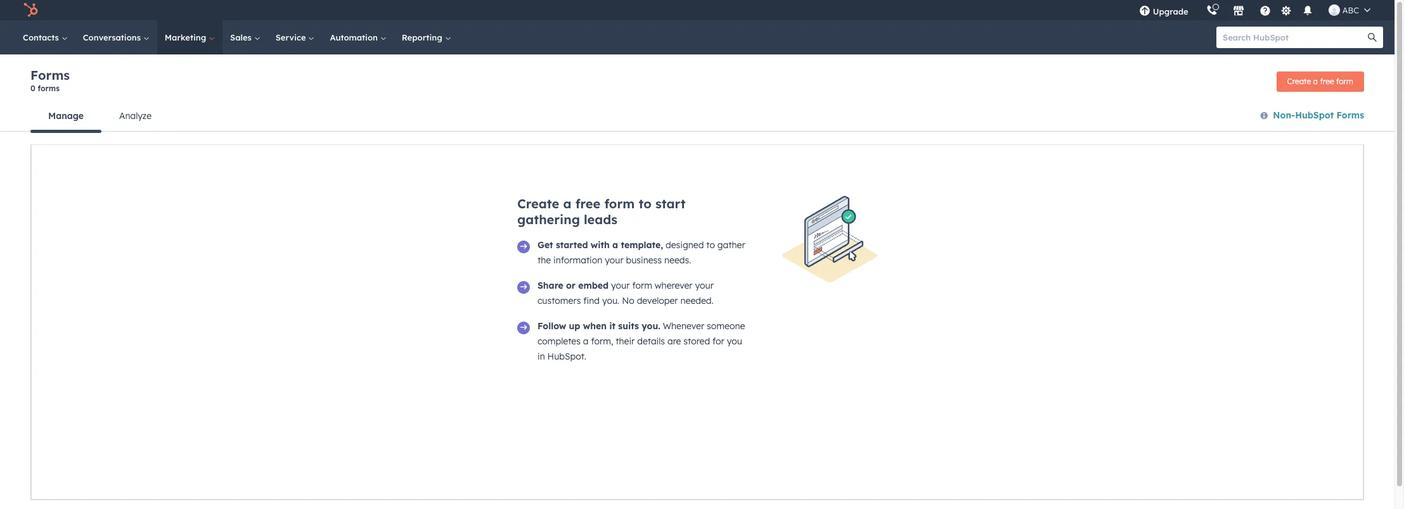 Task type: vqa. For each thing, say whether or not it's contained in the screenshot.
up
yes



Task type: locate. For each thing, give the bounding box(es) containing it.
free
[[1320, 76, 1335, 86], [576, 196, 601, 212]]

create inside create a free form to start gathering leads
[[517, 196, 560, 212]]

non‑hubspot forms button
[[1260, 108, 1365, 124]]

to left "start"
[[639, 196, 652, 212]]

1 horizontal spatial free
[[1320, 76, 1335, 86]]

contacts
[[23, 32, 61, 42]]

stored
[[684, 336, 710, 347]]

your inside designed to gather the information your business needs.
[[605, 255, 624, 266]]

1 horizontal spatial forms
[[1337, 110, 1365, 121]]

0 vertical spatial forms
[[30, 67, 70, 83]]

to inside designed to gather the information your business needs.
[[707, 240, 715, 251]]

notifications image
[[1302, 6, 1314, 17]]

1 vertical spatial form
[[605, 196, 635, 212]]

free inside button
[[1320, 76, 1335, 86]]

forms up forms
[[30, 67, 70, 83]]

form inside create a free form to start gathering leads
[[605, 196, 635, 212]]

marketplaces image
[[1233, 6, 1245, 17]]

your down "get started with a template,"
[[605, 255, 624, 266]]

form
[[1337, 76, 1354, 86], [605, 196, 635, 212], [632, 280, 652, 292]]

create up get
[[517, 196, 560, 212]]

customers
[[538, 295, 581, 307]]

free up with
[[576, 196, 601, 212]]

1 vertical spatial free
[[576, 196, 601, 212]]

a left leads
[[563, 196, 572, 212]]

upgrade image
[[1139, 6, 1151, 17]]

help image
[[1260, 6, 1271, 17]]

0 vertical spatial to
[[639, 196, 652, 212]]

search image
[[1368, 33, 1377, 42]]

form up "get started with a template,"
[[605, 196, 635, 212]]

form,
[[591, 336, 613, 347]]

wherever
[[655, 280, 693, 292]]

you.
[[602, 295, 620, 307], [642, 321, 661, 332]]

create
[[1288, 76, 1312, 86], [517, 196, 560, 212]]

create up non‑hubspot
[[1288, 76, 1312, 86]]

needs.
[[665, 255, 691, 266]]

manage
[[48, 110, 84, 122]]

whenever
[[663, 321, 705, 332]]

create inside button
[[1288, 76, 1312, 86]]

non‑hubspot
[[1273, 110, 1334, 121]]

upgrade
[[1153, 6, 1189, 16]]

marketing
[[165, 32, 209, 42]]

or
[[566, 280, 576, 292]]

a left form,
[[583, 336, 589, 347]]

form up no
[[632, 280, 652, 292]]

manage button
[[30, 101, 101, 133]]

their
[[616, 336, 635, 347]]

1 horizontal spatial you.
[[642, 321, 661, 332]]

0 horizontal spatial forms
[[30, 67, 70, 83]]

up
[[569, 321, 580, 332]]

free up non‑hubspot forms
[[1320, 76, 1335, 86]]

marketing link
[[157, 20, 223, 55]]

0 vertical spatial free
[[1320, 76, 1335, 86]]

automation
[[330, 32, 380, 42]]

form inside button
[[1337, 76, 1354, 86]]

0 vertical spatial form
[[1337, 76, 1354, 86]]

you. up the details
[[642, 321, 661, 332]]

reporting link
[[394, 20, 459, 55]]

brad klo image
[[1329, 4, 1340, 16]]

create for create a free form
[[1288, 76, 1312, 86]]

suits
[[618, 321, 639, 332]]

0 vertical spatial you.
[[602, 295, 620, 307]]

1 vertical spatial to
[[707, 240, 715, 251]]

embed
[[578, 280, 609, 292]]

a inside the create a free form button
[[1314, 76, 1318, 86]]

details
[[637, 336, 665, 347]]

2 vertical spatial form
[[632, 280, 652, 292]]

menu
[[1130, 0, 1380, 20]]

create a free form button
[[1277, 71, 1365, 92]]

1 horizontal spatial to
[[707, 240, 715, 251]]

form inside your form wherever your customers find you. no developer needed.
[[632, 280, 652, 292]]

0 horizontal spatial you.
[[602, 295, 620, 307]]

your
[[605, 255, 624, 266], [611, 280, 630, 292], [695, 280, 714, 292]]

you. left no
[[602, 295, 620, 307]]

0 horizontal spatial to
[[639, 196, 652, 212]]

follow
[[538, 321, 566, 332]]

hubspot link
[[15, 3, 48, 18]]

sales link
[[223, 20, 268, 55]]

navigation
[[30, 101, 169, 133]]

hubspot image
[[23, 3, 38, 18]]

forms down the create a free form button on the right
[[1337, 110, 1365, 121]]

a right with
[[613, 240, 618, 251]]

form for create a free form
[[1337, 76, 1354, 86]]

to left gather
[[707, 240, 715, 251]]

service
[[276, 32, 308, 42]]

forms
[[38, 84, 60, 93]]

share
[[538, 280, 564, 292]]

designed
[[666, 240, 704, 251]]

it
[[609, 321, 616, 332]]

1 horizontal spatial create
[[1288, 76, 1312, 86]]

abc
[[1343, 5, 1360, 15]]

gathering
[[517, 212, 580, 228]]

abc button
[[1321, 0, 1379, 20]]

1 vertical spatial forms
[[1337, 110, 1365, 121]]

a
[[1314, 76, 1318, 86], [563, 196, 572, 212], [613, 240, 618, 251], [583, 336, 589, 347]]

1 vertical spatial create
[[517, 196, 560, 212]]

a inside create a free form to start gathering leads
[[563, 196, 572, 212]]

in
[[538, 351, 545, 363]]

when
[[583, 321, 607, 332]]

free inside create a free form to start gathering leads
[[576, 196, 601, 212]]

0 horizontal spatial free
[[576, 196, 601, 212]]

0 vertical spatial create
[[1288, 76, 1312, 86]]

completes
[[538, 336, 581, 347]]

whenever someone completes a form, their details are stored for you in hubspot.
[[538, 321, 745, 363]]

0 horizontal spatial create
[[517, 196, 560, 212]]

your up no
[[611, 280, 630, 292]]

with
[[591, 240, 610, 251]]

follow up when it suits you.
[[538, 321, 661, 332]]

a up non‑hubspot forms
[[1314, 76, 1318, 86]]

calling icon image
[[1207, 5, 1218, 16]]

non‑hubspot forms
[[1273, 110, 1365, 121]]

forms
[[30, 67, 70, 83], [1337, 110, 1365, 121]]

share or embed
[[538, 280, 609, 292]]

forms 0 forms
[[30, 67, 70, 93]]

help button
[[1255, 0, 1276, 20]]

no
[[622, 295, 635, 307]]

a inside whenever someone completes a form, their details are stored for you in hubspot.
[[583, 336, 589, 347]]

notifications button
[[1297, 0, 1319, 20]]

form up non‑hubspot forms
[[1337, 76, 1354, 86]]

to
[[639, 196, 652, 212], [707, 240, 715, 251]]

create a free form
[[1288, 76, 1354, 86]]



Task type: describe. For each thing, give the bounding box(es) containing it.
for
[[713, 336, 725, 347]]

are
[[668, 336, 681, 347]]

you. inside your form wherever your customers find you. no developer needed.
[[602, 295, 620, 307]]

start
[[656, 196, 686, 212]]

to inside create a free form to start gathering leads
[[639, 196, 652, 212]]

needed.
[[681, 295, 714, 307]]

designed to gather the information your business needs.
[[538, 240, 745, 266]]

navigation containing manage
[[30, 101, 169, 133]]

started
[[556, 240, 588, 251]]

find
[[584, 295, 600, 307]]

reporting
[[402, 32, 445, 42]]

search button
[[1362, 27, 1384, 48]]

contacts link
[[15, 20, 75, 55]]

analyze button
[[101, 101, 169, 131]]

free for create a free form
[[1320, 76, 1335, 86]]

hubspot.
[[548, 351, 587, 363]]

Search HubSpot search field
[[1217, 27, 1372, 48]]

get started with a template,
[[538, 240, 663, 251]]

0
[[30, 84, 35, 93]]

gather
[[718, 240, 745, 251]]

template,
[[621, 240, 663, 251]]

forms inside button
[[1337, 110, 1365, 121]]

service link
[[268, 20, 322, 55]]

create for create a free form to start gathering leads
[[517, 196, 560, 212]]

menu containing abc
[[1130, 0, 1380, 20]]

calling icon button
[[1201, 2, 1223, 18]]

forms inside banner
[[30, 67, 70, 83]]

business
[[626, 255, 662, 266]]

your form wherever your customers find you. no developer needed.
[[538, 280, 714, 307]]

automation link
[[322, 20, 394, 55]]

developer
[[637, 295, 678, 307]]

conversations link
[[75, 20, 157, 55]]

you
[[727, 336, 743, 347]]

marketplaces button
[[1226, 0, 1252, 20]]

1 vertical spatial you.
[[642, 321, 661, 332]]

someone
[[707, 321, 745, 332]]

free for create a free form to start gathering leads
[[576, 196, 601, 212]]

create a free form to start gathering leads
[[517, 196, 686, 228]]

conversations
[[83, 32, 143, 42]]

your up needed.
[[695, 280, 714, 292]]

information
[[554, 255, 603, 266]]

settings link
[[1279, 3, 1295, 17]]

forms banner
[[30, 67, 1365, 101]]

form for create a free form to start gathering leads
[[605, 196, 635, 212]]

settings image
[[1281, 5, 1292, 17]]

the
[[538, 255, 551, 266]]

sales
[[230, 32, 254, 42]]

get
[[538, 240, 553, 251]]

leads
[[584, 212, 618, 228]]

analyze
[[119, 110, 152, 122]]



